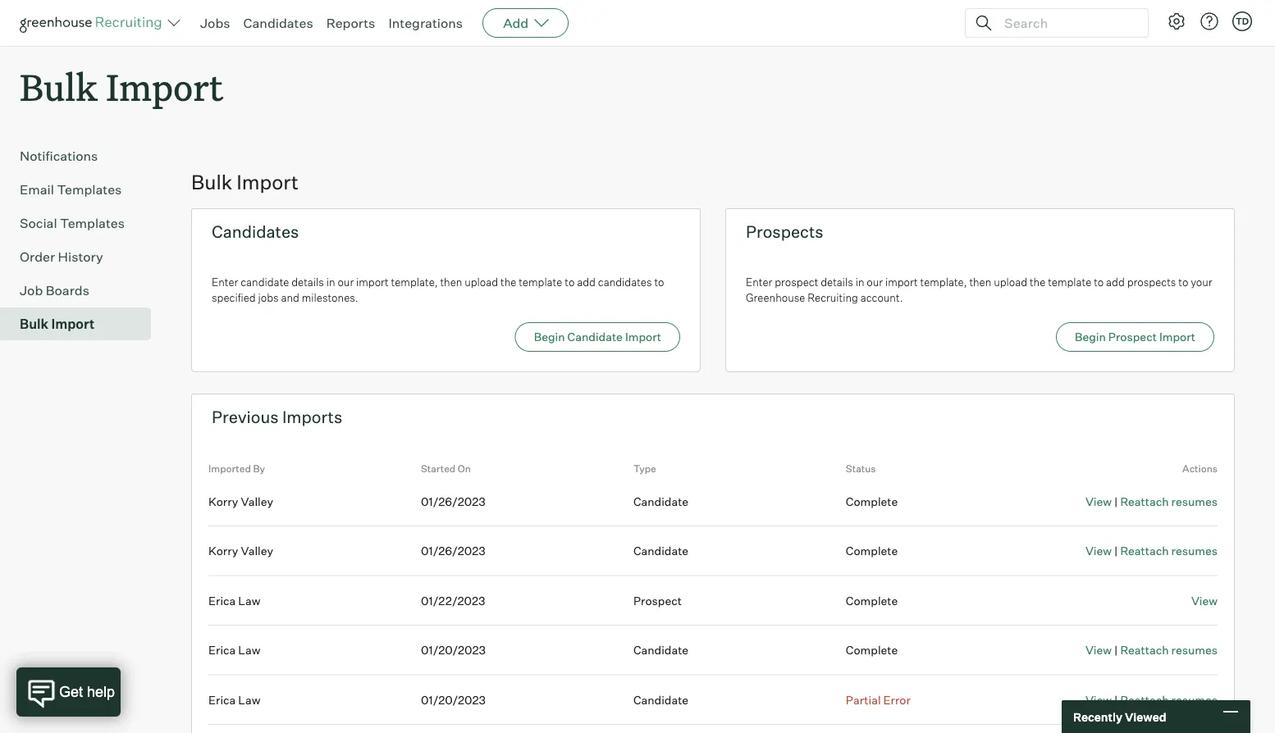Task type: vqa. For each thing, say whether or not it's contained in the screenshot.
1st "Erica"
yes



Task type: describe. For each thing, give the bounding box(es) containing it.
viewed
[[1125, 710, 1167, 725]]

started
[[421, 463, 456, 475]]

templates for social templates
[[60, 215, 125, 232]]

status
[[846, 463, 876, 475]]

begin candidate import button
[[515, 323, 681, 352]]

Search text field
[[1001, 11, 1134, 35]]

the for candidates
[[501, 276, 517, 289]]

add
[[503, 15, 529, 31]]

order history link
[[20, 247, 144, 267]]

prospect
[[775, 276, 819, 289]]

import for prospects
[[886, 276, 918, 289]]

2 erica law from the top
[[209, 644, 261, 658]]

2 korry from the top
[[209, 544, 238, 559]]

template, for candidates
[[391, 276, 438, 289]]

the for prospects
[[1030, 276, 1046, 289]]

upload for candidates
[[465, 276, 498, 289]]

3 to from the left
[[1094, 276, 1104, 289]]

1 erica law from the top
[[209, 594, 261, 608]]

2 resumes from the top
[[1172, 544, 1218, 559]]

td
[[1236, 16, 1250, 27]]

social templates link
[[20, 214, 144, 233]]

enter prospect details in our import template, then upload the template to add prospects to your greenhouse recruiting account.
[[746, 276, 1213, 305]]

view | reattach resumes for fourth reattach resumes link from the bottom
[[1086, 495, 1218, 509]]

01/20/2023 for partial error
[[421, 693, 486, 708]]

3 complete from the top
[[846, 594, 898, 608]]

social templates
[[20, 215, 125, 232]]

2 erica from the top
[[209, 644, 236, 658]]

import inside button
[[1160, 330, 1196, 345]]

td button
[[1233, 11, 1253, 31]]

job
[[20, 283, 43, 299]]

4 | from the top
[[1115, 693, 1118, 708]]

details for candidates
[[292, 276, 324, 289]]

partial
[[846, 693, 881, 708]]

1 vertical spatial candidates
[[212, 222, 299, 242]]

in for prospects
[[856, 276, 865, 289]]

complete for third reattach resumes link
[[846, 644, 898, 658]]

begin prospect import button
[[1057, 323, 1215, 352]]

4 resumes from the top
[[1172, 693, 1218, 708]]

view for fourth reattach resumes link from the bottom
[[1086, 495, 1112, 509]]

4 reattach from the top
[[1121, 693, 1169, 708]]

1 reattach from the top
[[1121, 495, 1169, 509]]

td button
[[1230, 8, 1256, 34]]

3 erica from the top
[[209, 693, 236, 708]]

1 | from the top
[[1115, 495, 1118, 509]]

add for candidates
[[577, 276, 596, 289]]

imports
[[282, 407, 343, 428]]

view for third reattach resumes link from the bottom
[[1086, 544, 1112, 559]]

order
[[20, 249, 55, 265]]

jobs
[[200, 15, 230, 31]]

our for candidates
[[338, 276, 354, 289]]

0 vertical spatial bulk
[[20, 62, 98, 111]]

partial error
[[846, 693, 911, 708]]

imported
[[209, 463, 251, 475]]

enter for candidates
[[212, 276, 238, 289]]

previous
[[212, 407, 279, 428]]

candidates
[[598, 276, 652, 289]]

1 vertical spatial bulk import
[[191, 170, 299, 195]]

3 | from the top
[[1115, 644, 1118, 658]]

complete for third reattach resumes link from the bottom
[[846, 544, 898, 559]]

add for prospects
[[1107, 276, 1125, 289]]

1 korry from the top
[[209, 495, 238, 509]]

notifications link
[[20, 146, 144, 166]]

2 reattach from the top
[[1121, 544, 1169, 559]]

previous imports
[[212, 407, 343, 428]]

imported by
[[209, 463, 265, 475]]

3 reattach from the top
[[1121, 644, 1169, 658]]

enter for prospects
[[746, 276, 773, 289]]

view | reattach resumes for third reattach resumes link from the bottom
[[1086, 544, 1218, 559]]

milestones.
[[302, 292, 358, 305]]

0 vertical spatial candidates
[[243, 15, 313, 31]]

prospects
[[1128, 276, 1177, 289]]

bulk import link
[[20, 315, 144, 334]]

configure image
[[1167, 11, 1187, 31]]

korry valley for fourth reattach resumes link from the bottom
[[209, 495, 273, 509]]

by
[[253, 463, 265, 475]]

prospects
[[746, 222, 824, 242]]

template for candidates
[[519, 276, 563, 289]]

law for third reattach resumes link
[[238, 644, 261, 658]]

started on
[[421, 463, 471, 475]]

then for candidates
[[440, 276, 463, 289]]

greenhouse recruiting image
[[20, 13, 167, 33]]

3 resumes from the top
[[1172, 644, 1218, 658]]

import inside button
[[625, 330, 662, 345]]

notifications
[[20, 148, 98, 164]]

1 vertical spatial bulk
[[191, 170, 232, 195]]

social
[[20, 215, 57, 232]]

on
[[458, 463, 471, 475]]

integrations link
[[389, 15, 463, 31]]

greenhouse
[[746, 292, 806, 305]]

begin candidate import
[[534, 330, 662, 345]]



Task type: locate. For each thing, give the bounding box(es) containing it.
|
[[1115, 495, 1118, 509], [1115, 544, 1118, 559], [1115, 644, 1118, 658], [1115, 693, 1118, 708]]

to
[[565, 276, 575, 289], [655, 276, 665, 289], [1094, 276, 1104, 289], [1179, 276, 1189, 289]]

actions
[[1183, 463, 1218, 475]]

email templates link
[[20, 180, 144, 200]]

begin prospect import
[[1075, 330, 1196, 345]]

job boards link
[[20, 281, 144, 301]]

enter up greenhouse
[[746, 276, 773, 289]]

in
[[327, 276, 335, 289], [856, 276, 865, 289]]

templates up order history link
[[60, 215, 125, 232]]

0 horizontal spatial enter
[[212, 276, 238, 289]]

order history
[[20, 249, 103, 265]]

view | reattach resumes for third reattach resumes link
[[1086, 644, 1218, 658]]

add left prospects
[[1107, 276, 1125, 289]]

error
[[884, 693, 911, 708]]

2 in from the left
[[856, 276, 865, 289]]

1 to from the left
[[565, 276, 575, 289]]

1 upload from the left
[[465, 276, 498, 289]]

2 upload from the left
[[994, 276, 1028, 289]]

1 01/26/2023 from the top
[[421, 495, 486, 509]]

1 horizontal spatial begin
[[1075, 330, 1107, 345]]

1 the from the left
[[501, 276, 517, 289]]

0 vertical spatial bulk import
[[20, 62, 224, 111]]

2 complete from the top
[[846, 544, 898, 559]]

the inside enter prospect details in our import template, then upload the template to add prospects to your greenhouse recruiting account.
[[1030, 276, 1046, 289]]

view | reattach resumes for 4th reattach resumes link
[[1086, 693, 1218, 708]]

1 vertical spatial law
[[238, 644, 261, 658]]

3 law from the top
[[238, 693, 261, 708]]

0 vertical spatial templates
[[57, 182, 122, 198]]

1 template from the left
[[519, 276, 563, 289]]

4 reattach resumes link from the top
[[1121, 693, 1218, 708]]

begin for prospects
[[1075, 330, 1107, 345]]

in inside enter prospect details in our import template, then upload the template to add prospects to your greenhouse recruiting account.
[[856, 276, 865, 289]]

complete
[[846, 495, 898, 509], [846, 544, 898, 559], [846, 594, 898, 608], [846, 644, 898, 658]]

1 horizontal spatial details
[[821, 276, 854, 289]]

complete for fourth reattach resumes link from the bottom
[[846, 495, 898, 509]]

1 vertical spatial 01/20/2023
[[421, 693, 486, 708]]

1 horizontal spatial our
[[867, 276, 883, 289]]

candidates up candidate
[[212, 222, 299, 242]]

enter up specified
[[212, 276, 238, 289]]

0 vertical spatial erica
[[209, 594, 236, 608]]

1 horizontal spatial prospect
[[1109, 330, 1157, 345]]

0 horizontal spatial in
[[327, 276, 335, 289]]

our for prospects
[[867, 276, 883, 289]]

2 to from the left
[[655, 276, 665, 289]]

0 horizontal spatial begin
[[534, 330, 565, 345]]

2 01/20/2023 from the top
[[421, 693, 486, 708]]

our up milestones.
[[338, 276, 354, 289]]

1 view | reattach resumes from the top
[[1086, 495, 1218, 509]]

and
[[281, 292, 300, 305]]

1 horizontal spatial template
[[1048, 276, 1092, 289]]

valley for third reattach resumes link from the bottom
[[241, 544, 273, 559]]

1 vertical spatial valley
[[241, 544, 273, 559]]

korry valley
[[209, 495, 273, 509], [209, 544, 273, 559]]

0 vertical spatial korry
[[209, 495, 238, 509]]

1 horizontal spatial template,
[[921, 276, 968, 289]]

1 then from the left
[[440, 276, 463, 289]]

template inside "enter candidate details in our import template, then upload the template to add candidates to specified jobs and milestones."
[[519, 276, 563, 289]]

import inside enter prospect details in our import template, then upload the template to add prospects to your greenhouse recruiting account.
[[886, 276, 918, 289]]

details inside enter prospect details in our import template, then upload the template to add prospects to your greenhouse recruiting account.
[[821, 276, 854, 289]]

2 our from the left
[[867, 276, 883, 289]]

import for candidates
[[356, 276, 389, 289]]

1 import from the left
[[356, 276, 389, 289]]

4 to from the left
[[1179, 276, 1189, 289]]

01/22/2023
[[421, 594, 486, 608]]

reports
[[326, 15, 375, 31]]

template for prospects
[[1048, 276, 1092, 289]]

valley for fourth reattach resumes link from the bottom
[[241, 495, 273, 509]]

to left your
[[1179, 276, 1189, 289]]

2 then from the left
[[970, 276, 992, 289]]

1 details from the left
[[292, 276, 324, 289]]

1 horizontal spatial in
[[856, 276, 865, 289]]

0 horizontal spatial add
[[577, 276, 596, 289]]

jobs link
[[200, 15, 230, 31]]

candidate
[[568, 330, 623, 345], [634, 495, 689, 509], [634, 544, 689, 559], [634, 644, 689, 658], [634, 693, 689, 708]]

2 vertical spatial law
[[238, 693, 261, 708]]

details up and
[[292, 276, 324, 289]]

candidates link
[[243, 15, 313, 31]]

then inside enter prospect details in our import template, then upload the template to add prospects to your greenhouse recruiting account.
[[970, 276, 992, 289]]

3 reattach resumes link from the top
[[1121, 644, 1218, 658]]

add inside "enter candidate details in our import template, then upload the template to add candidates to specified jobs and milestones."
[[577, 276, 596, 289]]

0 horizontal spatial then
[[440, 276, 463, 289]]

1 template, from the left
[[391, 276, 438, 289]]

prospect inside button
[[1109, 330, 1157, 345]]

add inside enter prospect details in our import template, then upload the template to add prospects to your greenhouse recruiting account.
[[1107, 276, 1125, 289]]

0 horizontal spatial template,
[[391, 276, 438, 289]]

recently
[[1074, 710, 1123, 725]]

2 begin from the left
[[1075, 330, 1107, 345]]

1 complete from the top
[[846, 495, 898, 509]]

2 vertical spatial bulk
[[20, 316, 49, 333]]

details inside "enter candidate details in our import template, then upload the template to add candidates to specified jobs and milestones."
[[292, 276, 324, 289]]

candidates
[[243, 15, 313, 31], [212, 222, 299, 242]]

enter
[[212, 276, 238, 289], [746, 276, 773, 289]]

begin
[[534, 330, 565, 345], [1075, 330, 1107, 345]]

2 template, from the left
[[921, 276, 968, 289]]

1 reattach resumes link from the top
[[1121, 495, 1218, 509]]

0 vertical spatial 01/26/2023
[[421, 495, 486, 509]]

job boards
[[20, 283, 89, 299]]

import up account.
[[886, 276, 918, 289]]

1 vertical spatial korry valley
[[209, 544, 273, 559]]

01/26/2023
[[421, 495, 486, 509], [421, 544, 486, 559]]

2 01/26/2023 from the top
[[421, 544, 486, 559]]

0 vertical spatial law
[[238, 594, 261, 608]]

integrations
[[389, 15, 463, 31]]

2 enter from the left
[[746, 276, 773, 289]]

our up account.
[[867, 276, 883, 289]]

0 vertical spatial prospect
[[1109, 330, 1157, 345]]

templates for email templates
[[57, 182, 122, 198]]

2 add from the left
[[1107, 276, 1125, 289]]

1 horizontal spatial enter
[[746, 276, 773, 289]]

01/20/2023
[[421, 644, 486, 658], [421, 693, 486, 708]]

in inside "enter candidate details in our import template, then upload the template to add candidates to specified jobs and milestones."
[[327, 276, 335, 289]]

korry
[[209, 495, 238, 509], [209, 544, 238, 559]]

view
[[1086, 495, 1112, 509], [1086, 544, 1112, 559], [1192, 594, 1218, 608], [1086, 644, 1112, 658], [1086, 693, 1112, 708]]

1 in from the left
[[327, 276, 335, 289]]

0 vertical spatial valley
[[241, 495, 273, 509]]

2 reattach resumes link from the top
[[1121, 544, 1218, 559]]

view link
[[1086, 495, 1112, 509], [1086, 544, 1112, 559], [1192, 594, 1218, 608], [1086, 644, 1112, 658], [1086, 693, 1112, 708]]

jobs
[[258, 292, 279, 305]]

0 vertical spatial korry valley
[[209, 495, 273, 509]]

1 vertical spatial korry
[[209, 544, 238, 559]]

recently viewed
[[1074, 710, 1167, 725]]

01/20/2023 for complete
[[421, 644, 486, 658]]

1 erica from the top
[[209, 594, 236, 608]]

type
[[634, 463, 657, 475]]

2 vertical spatial erica law
[[209, 693, 261, 708]]

0 vertical spatial 01/20/2023
[[421, 644, 486, 658]]

history
[[58, 249, 103, 265]]

import
[[106, 62, 224, 111], [237, 170, 299, 195], [51, 316, 95, 333], [625, 330, 662, 345], [1160, 330, 1196, 345]]

1 begin from the left
[[534, 330, 565, 345]]

2 korry valley from the top
[[209, 544, 273, 559]]

begin inside button
[[534, 330, 565, 345]]

korry valley for third reattach resumes link from the bottom
[[209, 544, 273, 559]]

3 view | reattach resumes from the top
[[1086, 644, 1218, 658]]

our inside enter prospect details in our import template, then upload the template to add prospects to your greenhouse recruiting account.
[[867, 276, 883, 289]]

1 vertical spatial templates
[[60, 215, 125, 232]]

2 vertical spatial bulk import
[[20, 316, 95, 333]]

enter candidate details in our import template, then upload the template to add candidates to specified jobs and milestones.
[[212, 276, 665, 305]]

template
[[519, 276, 563, 289], [1048, 276, 1092, 289]]

begin inside button
[[1075, 330, 1107, 345]]

1 law from the top
[[238, 594, 261, 608]]

recruiting
[[808, 292, 859, 305]]

4 view | reattach resumes from the top
[[1086, 693, 1218, 708]]

template, inside "enter candidate details in our import template, then upload the template to add candidates to specified jobs and milestones."
[[391, 276, 438, 289]]

2 vertical spatial erica
[[209, 693, 236, 708]]

your
[[1191, 276, 1213, 289]]

0 horizontal spatial template
[[519, 276, 563, 289]]

0 vertical spatial erica law
[[209, 594, 261, 608]]

bulk
[[20, 62, 98, 111], [191, 170, 232, 195], [20, 316, 49, 333]]

specified
[[212, 292, 256, 305]]

template left prospects
[[1048, 276, 1092, 289]]

1 01/20/2023 from the top
[[421, 644, 486, 658]]

details for prospects
[[821, 276, 854, 289]]

reattach
[[1121, 495, 1169, 509], [1121, 544, 1169, 559], [1121, 644, 1169, 658], [1121, 693, 1169, 708]]

0 horizontal spatial our
[[338, 276, 354, 289]]

account.
[[861, 292, 904, 305]]

0 horizontal spatial prospect
[[634, 594, 682, 608]]

to left candidates
[[565, 276, 575, 289]]

add button
[[483, 8, 569, 38]]

upload inside "enter candidate details in our import template, then upload the template to add candidates to specified jobs and milestones."
[[465, 276, 498, 289]]

import
[[356, 276, 389, 289], [886, 276, 918, 289]]

template, inside enter prospect details in our import template, then upload the template to add prospects to your greenhouse recruiting account.
[[921, 276, 968, 289]]

1 horizontal spatial then
[[970, 276, 992, 289]]

1 horizontal spatial add
[[1107, 276, 1125, 289]]

in up account.
[[856, 276, 865, 289]]

1 valley from the top
[[241, 495, 273, 509]]

2 | from the top
[[1115, 544, 1118, 559]]

1 our from the left
[[338, 276, 354, 289]]

1 resumes from the top
[[1172, 495, 1218, 509]]

2 import from the left
[[886, 276, 918, 289]]

2 details from the left
[[821, 276, 854, 289]]

our inside "enter candidate details in our import template, then upload the template to add candidates to specified jobs and milestones."
[[338, 276, 354, 289]]

0 horizontal spatial the
[[501, 276, 517, 289]]

template,
[[391, 276, 438, 289], [921, 276, 968, 289]]

to right candidates
[[655, 276, 665, 289]]

reports link
[[326, 15, 375, 31]]

reattach resumes link
[[1121, 495, 1218, 509], [1121, 544, 1218, 559], [1121, 644, 1218, 658], [1121, 693, 1218, 708]]

email templates
[[20, 182, 122, 198]]

prospect
[[1109, 330, 1157, 345], [634, 594, 682, 608]]

1 add from the left
[[577, 276, 596, 289]]

boards
[[46, 283, 89, 299]]

import inside "enter candidate details in our import template, then upload the template to add candidates to specified jobs and milestones."
[[356, 276, 389, 289]]

import up milestones.
[[356, 276, 389, 289]]

upload
[[465, 276, 498, 289], [994, 276, 1028, 289]]

upload for prospects
[[994, 276, 1028, 289]]

1 korry valley from the top
[[209, 495, 273, 509]]

then
[[440, 276, 463, 289], [970, 276, 992, 289]]

enter inside enter prospect details in our import template, then upload the template to add prospects to your greenhouse recruiting account.
[[746, 276, 773, 289]]

candidates right jobs
[[243, 15, 313, 31]]

the inside "enter candidate details in our import template, then upload the template to add candidates to specified jobs and milestones."
[[501, 276, 517, 289]]

view | reattach resumes
[[1086, 495, 1218, 509], [1086, 544, 1218, 559], [1086, 644, 1218, 658], [1086, 693, 1218, 708]]

template up 'begin candidate import'
[[519, 276, 563, 289]]

begin for candidates
[[534, 330, 565, 345]]

the
[[501, 276, 517, 289], [1030, 276, 1046, 289]]

1 vertical spatial erica
[[209, 644, 236, 658]]

view for third reattach resumes link
[[1086, 644, 1112, 658]]

2 law from the top
[[238, 644, 261, 658]]

to left prospects
[[1094, 276, 1104, 289]]

view for 4th reattach resumes link
[[1086, 693, 1112, 708]]

templates down the notifications link
[[57, 182, 122, 198]]

add left candidates
[[577, 276, 596, 289]]

resumes
[[1172, 495, 1218, 509], [1172, 544, 1218, 559], [1172, 644, 1218, 658], [1172, 693, 1218, 708]]

details
[[292, 276, 324, 289], [821, 276, 854, 289]]

0 horizontal spatial details
[[292, 276, 324, 289]]

upload inside enter prospect details in our import template, then upload the template to add prospects to your greenhouse recruiting account.
[[994, 276, 1028, 289]]

1 vertical spatial erica law
[[209, 644, 261, 658]]

then for prospects
[[970, 276, 992, 289]]

erica law
[[209, 594, 261, 608], [209, 644, 261, 658], [209, 693, 261, 708]]

in for candidates
[[327, 276, 335, 289]]

1 horizontal spatial upload
[[994, 276, 1028, 289]]

2 view | reattach resumes from the top
[[1086, 544, 1218, 559]]

1 horizontal spatial the
[[1030, 276, 1046, 289]]

2 valley from the top
[[241, 544, 273, 559]]

2 template from the left
[[1048, 276, 1092, 289]]

enter inside "enter candidate details in our import template, then upload the template to add candidates to specified jobs and milestones."
[[212, 276, 238, 289]]

candidate inside button
[[568, 330, 623, 345]]

email
[[20, 182, 54, 198]]

01/26/2023 for third reattach resumes link from the bottom
[[421, 544, 486, 559]]

then inside "enter candidate details in our import template, then upload the template to add candidates to specified jobs and milestones."
[[440, 276, 463, 289]]

candidate
[[241, 276, 289, 289]]

add
[[577, 276, 596, 289], [1107, 276, 1125, 289]]

erica
[[209, 594, 236, 608], [209, 644, 236, 658], [209, 693, 236, 708]]

01/26/2023 for fourth reattach resumes link from the bottom
[[421, 495, 486, 509]]

3 erica law from the top
[[209, 693, 261, 708]]

1 enter from the left
[[212, 276, 238, 289]]

law
[[238, 594, 261, 608], [238, 644, 261, 658], [238, 693, 261, 708]]

1 vertical spatial prospect
[[634, 594, 682, 608]]

in up milestones.
[[327, 276, 335, 289]]

template inside enter prospect details in our import template, then upload the template to add prospects to your greenhouse recruiting account.
[[1048, 276, 1092, 289]]

1 vertical spatial 01/26/2023
[[421, 544, 486, 559]]

details up recruiting
[[821, 276, 854, 289]]

templates
[[57, 182, 122, 198], [60, 215, 125, 232]]

0 horizontal spatial import
[[356, 276, 389, 289]]

template, for prospects
[[921, 276, 968, 289]]

1 horizontal spatial import
[[886, 276, 918, 289]]

4 complete from the top
[[846, 644, 898, 658]]

bulk import
[[20, 62, 224, 111], [191, 170, 299, 195], [20, 316, 95, 333]]

2 the from the left
[[1030, 276, 1046, 289]]

0 horizontal spatial upload
[[465, 276, 498, 289]]

our
[[338, 276, 354, 289], [867, 276, 883, 289]]

01/26/2023 down started on
[[421, 495, 486, 509]]

01/26/2023 up 01/22/2023
[[421, 544, 486, 559]]

law for 4th reattach resumes link
[[238, 693, 261, 708]]

valley
[[241, 495, 273, 509], [241, 544, 273, 559]]



